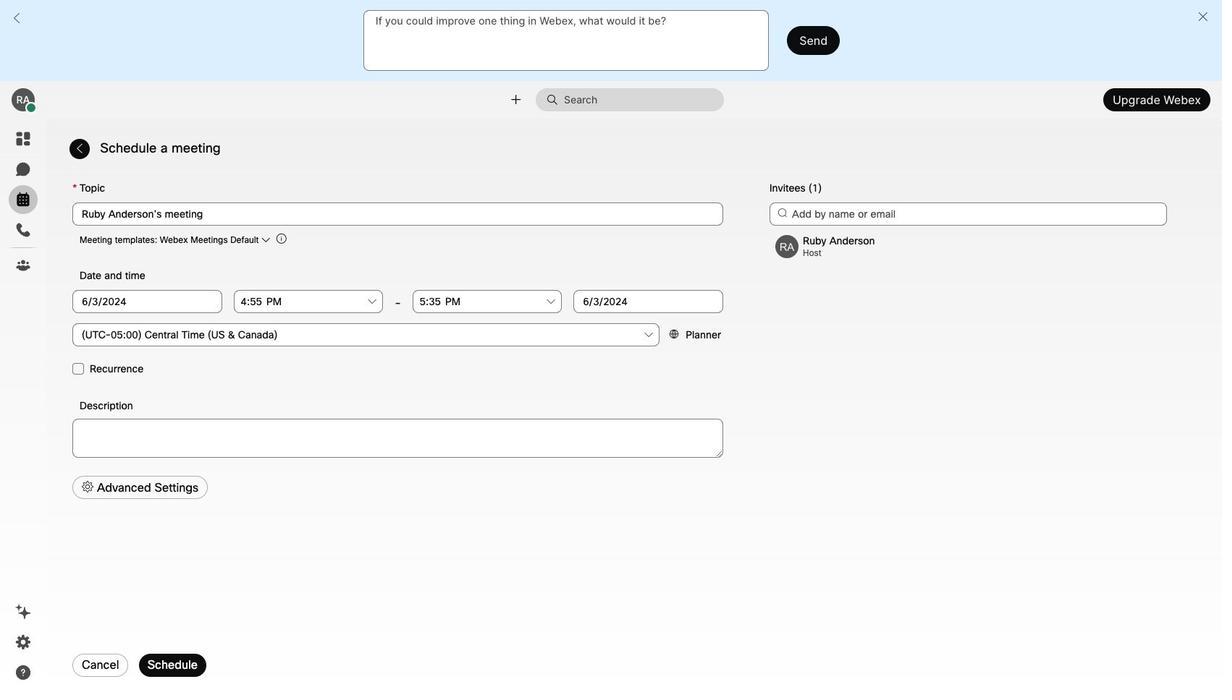 Task type: describe. For each thing, give the bounding box(es) containing it.
0 horizontal spatial wrapper image
[[26, 103, 36, 113]]

dashboard image
[[14, 130, 32, 148]]

calls image
[[14, 222, 32, 239]]

messaging, has no new notifications image
[[14, 161, 32, 178]]

connect people image
[[509, 93, 523, 107]]

webex tab list
[[9, 125, 38, 280]]



Task type: locate. For each thing, give the bounding box(es) containing it.
1 horizontal spatial wrapper image
[[547, 94, 564, 106]]

If you could improve one thing in Webex, what would it be? text field
[[363, 10, 769, 71]]

wrapper image right connect people image
[[547, 94, 564, 106]]

wrapper image
[[547, 94, 564, 106], [26, 103, 36, 113]]

what's new image
[[14, 604, 32, 621]]

wrapper image up dashboard icon
[[26, 103, 36, 113]]

meetings image
[[14, 191, 32, 208]]

settings image
[[14, 634, 32, 652]]

close rating section image
[[1197, 11, 1209, 22]]

help image
[[14, 665, 32, 682]]

navigation
[[0, 119, 46, 701]]

back to scoring image
[[11, 12, 22, 24]]

teams, has no new notifications image
[[14, 257, 32, 274]]



